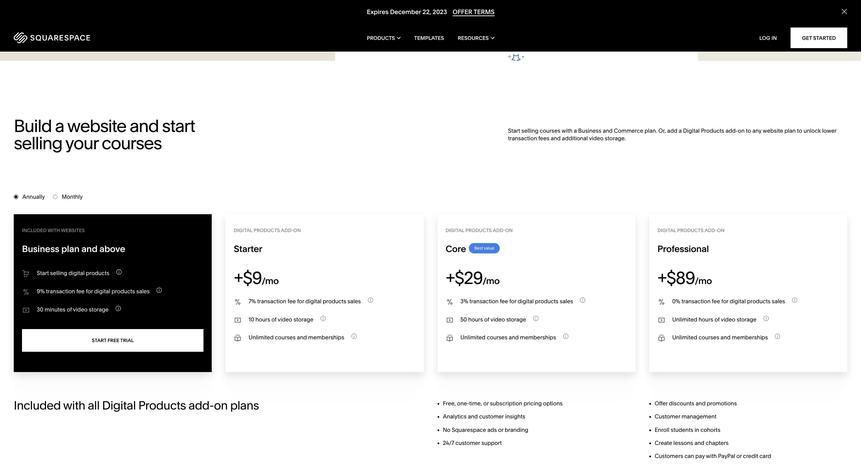 Task type: describe. For each thing, give the bounding box(es) containing it.
create
[[655, 439, 672, 446]]

management
[[682, 413, 717, 420]]

storage for +$89
[[737, 316, 757, 323]]

unlimited courses and memberships for +$29
[[461, 334, 556, 341]]

on for +$29
[[505, 227, 513, 234]]

additional
[[562, 135, 588, 142]]

plan inside start selling courses with a business and commerce plan. or, add a digital products add-on to any website plan to unlock lower transaction fees and additional video storage.
[[785, 127, 796, 134]]

and down the 10 hours of video storage on the left bottom
[[297, 334, 307, 341]]

log
[[760, 35, 771, 41]]

squarespace
[[452, 426, 486, 433]]

squarespace logo image
[[14, 32, 90, 43]]

+$9
[[234, 267, 262, 288]]

customers
[[655, 453, 683, 460]]

on for +$89
[[717, 227, 725, 234]]

start for start selling courses with a business and commerce plan. or, add a digital products add-on to any website plan to unlock lower transaction fees and additional video storage.
[[508, 127, 520, 134]]

add- for +$29
[[493, 227, 505, 234]]

unlimited for +$89
[[672, 334, 698, 341]]

create lessons and chapters
[[655, 439, 729, 446]]

products button
[[367, 24, 401, 52]]

add- inside start selling courses with a business and commerce plan. or, add a digital products add-on to any website plan to unlock lower transaction fees and additional video storage.
[[726, 127, 738, 134]]

Annually radio
[[14, 195, 18, 199]]

business inside start selling courses with a business and commerce plan. or, add a digital products add-on to any website plan to unlock lower transaction fees and additional video storage.
[[578, 127, 602, 134]]

plan.
[[645, 127, 657, 134]]

Monthly radio
[[53, 195, 58, 199]]

promotions
[[707, 400, 737, 407]]

get started
[[802, 35, 836, 41]]

products for +$9
[[323, 298, 346, 305]]

enroll students in cohorts
[[655, 426, 721, 433]]

expires
[[367, 8, 389, 16]]

3% transaction fee for digital products sales
[[461, 298, 573, 305]]

2 to from the left
[[797, 127, 803, 134]]

unlimited for +$9
[[249, 334, 274, 341]]

7%
[[249, 298, 256, 305]]

offer for offer terms
[[453, 8, 472, 16]]

on for +$9
[[293, 227, 301, 234]]

your
[[65, 132, 98, 154]]

+$89
[[658, 267, 695, 288]]

50 hours of video storage
[[461, 316, 526, 323]]

and right fees on the top of the page
[[551, 135, 561, 142]]

professional
[[658, 244, 709, 255]]

website inside build a website and start selling your courses
[[67, 115, 126, 137]]

lessons
[[674, 439, 693, 446]]

comet template image
[[349, 0, 684, 61]]

cohorts
[[701, 426, 721, 433]]

24/7 customer support
[[443, 439, 502, 446]]

business plan and above
[[22, 244, 125, 255]]

log             in link
[[760, 35, 777, 41]]

and up pay
[[695, 439, 705, 446]]

courses for +$9
[[275, 334, 296, 341]]

digital for +$89
[[730, 298, 746, 305]]

or for subscription
[[484, 400, 489, 407]]

and down the 50 hours of video storage
[[509, 334, 519, 341]]

unlimited courses and memberships for +$89
[[672, 334, 768, 341]]

or,
[[659, 127, 666, 134]]

free, one-time, or subscription pricing options
[[443, 400, 563, 407]]

products inside start selling courses with a business and commerce plan. or, add a digital products add-on to any website plan to unlock lower transaction fees and additional video storage.
[[701, 127, 724, 134]]

included with websites
[[22, 227, 85, 234]]

2023
[[433, 8, 447, 16]]

get
[[802, 35, 812, 41]]

transaction for +$89
[[682, 298, 711, 305]]

video for +$9
[[278, 316, 292, 323]]

for for +$89
[[722, 298, 729, 305]]

offer for offer discounts and promotions
[[655, 400, 668, 407]]

analytics and customer insights
[[443, 413, 525, 420]]

hours for +$9
[[256, 316, 270, 323]]

memberships for +$9
[[308, 334, 344, 341]]

terms
[[474, 8, 495, 16]]

for down 'start selling digital products'
[[86, 288, 93, 295]]

storage down 9% transaction fee for digital products sales at the bottom left of page
[[89, 306, 109, 313]]

all
[[88, 398, 100, 413]]

50
[[461, 316, 467, 323]]

time,
[[469, 400, 482, 407]]

no squarespace ads or branding
[[443, 426, 529, 433]]

and inside build a website and start selling your courses
[[130, 115, 159, 137]]

of right minutes
[[67, 306, 72, 313]]

websites
[[61, 227, 85, 234]]

fee for +$89
[[712, 298, 720, 305]]

+$89 /mo
[[658, 267, 712, 288]]

24/7
[[443, 439, 454, 446]]

digital right all
[[102, 398, 136, 413]]

start for start free trial
[[92, 337, 106, 343]]

for for +$29
[[510, 298, 517, 305]]

in
[[695, 426, 699, 433]]

on inside start selling courses with a business and commerce plan. or, add a digital products add-on to any website plan to unlock lower transaction fees and additional video storage.
[[738, 127, 745, 134]]

of for +$9
[[272, 316, 277, 323]]

and left above
[[81, 244, 97, 255]]

0 vertical spatial customer
[[479, 413, 504, 420]]

bloom template image
[[698, 0, 861, 61]]

branding
[[505, 426, 529, 433]]

courses inside build a website and start selling your courses
[[102, 132, 162, 154]]

selling for start selling digital products
[[50, 269, 67, 276]]

can
[[685, 453, 694, 460]]

+$9 /mo
[[234, 267, 279, 288]]

digital for +$9
[[306, 298, 322, 305]]

or for branding
[[498, 426, 504, 433]]

offer terms link
[[453, 8, 495, 16]]

students
[[671, 426, 693, 433]]

storage for +$9
[[294, 316, 313, 323]]

annually
[[22, 193, 45, 200]]

included for included with websites
[[22, 227, 47, 234]]

start free trial
[[92, 337, 134, 343]]

3%
[[461, 298, 468, 305]]

2 horizontal spatial a
[[679, 127, 682, 134]]

build
[[14, 115, 51, 137]]

enroll
[[655, 426, 670, 433]]

fee down 'start selling digital products'
[[76, 288, 85, 295]]

digital products add-on for +$29
[[446, 227, 513, 234]]

above
[[99, 244, 125, 255]]

paypal
[[718, 453, 735, 460]]

selling inside build a website and start selling your courses
[[14, 132, 62, 154]]

free,
[[443, 400, 456, 407]]

templates
[[414, 35, 444, 41]]

hours for +$89
[[699, 316, 714, 323]]

core
[[446, 244, 466, 255]]

plans
[[230, 398, 259, 413]]

unlock
[[804, 127, 821, 134]]

memberships for +$89
[[732, 334, 768, 341]]

value
[[484, 246, 494, 251]]

discounts
[[669, 400, 695, 407]]

products for +$89
[[747, 298, 771, 305]]

start selling digital products
[[37, 269, 109, 276]]

start for start selling digital products
[[37, 269, 49, 276]]

0% transaction fee for digital products sales
[[672, 298, 785, 305]]

no
[[443, 426, 451, 433]]

fee for +$29
[[500, 298, 508, 305]]



Task type: vqa. For each thing, say whether or not it's contained in the screenshot.
How long will it take to complete my project? "button"
no



Task type: locate. For each thing, give the bounding box(es) containing it.
courses for +$89
[[699, 334, 720, 341]]

0 horizontal spatial start
[[37, 269, 49, 276]]

2 hours from the left
[[468, 316, 483, 323]]

fee up the 50 hours of video storage
[[500, 298, 508, 305]]

video down 7% transaction fee for digital products sales
[[278, 316, 292, 323]]

1 horizontal spatial to
[[797, 127, 803, 134]]

included with all digital products add-on plans
[[14, 398, 259, 413]]

22,
[[423, 8, 431, 16]]

options
[[543, 400, 563, 407]]

or right ads
[[498, 426, 504, 433]]

3 digital products add-on from the left
[[658, 227, 725, 234]]

0 horizontal spatial to
[[746, 127, 751, 134]]

1 digital products add-on from the left
[[234, 227, 301, 234]]

transaction for +$9
[[257, 298, 286, 305]]

started
[[813, 35, 836, 41]]

1 horizontal spatial /mo
[[483, 275, 500, 286]]

card
[[760, 453, 771, 460]]

0 horizontal spatial digital products add-on
[[234, 227, 301, 234]]

2 horizontal spatial digital products add-on
[[658, 227, 725, 234]]

unlimited
[[672, 316, 698, 323], [249, 334, 274, 341], [461, 334, 486, 341], [672, 334, 698, 341]]

insights
[[505, 413, 525, 420]]

customer down squarespace
[[456, 439, 480, 446]]

customer up ads
[[479, 413, 504, 420]]

digital for +$89
[[658, 227, 676, 234]]

to left any
[[746, 127, 751, 134]]

1 vertical spatial business
[[22, 244, 59, 255]]

/mo for +$29
[[483, 275, 500, 286]]

log             in
[[760, 35, 777, 41]]

1 horizontal spatial business
[[578, 127, 602, 134]]

1 unlimited courses and memberships from the left
[[249, 334, 344, 341]]

digital up the core
[[446, 227, 464, 234]]

2 horizontal spatial start
[[508, 127, 520, 134]]

of right 50
[[484, 316, 489, 323]]

3 memberships from the left
[[732, 334, 768, 341]]

sales for +$29
[[560, 298, 573, 305]]

storage down 7% transaction fee for digital products sales
[[294, 316, 313, 323]]

offer up customer
[[655, 400, 668, 407]]

transaction right the 0%
[[682, 298, 711, 305]]

unlimited hours of video storage
[[672, 316, 757, 323]]

customer
[[655, 413, 681, 420]]

fee for +$9
[[288, 298, 296, 305]]

add- for +$89
[[705, 227, 717, 234]]

transaction left fees on the top of the page
[[508, 135, 537, 142]]

video down 0% transaction fee for digital products sales
[[721, 316, 736, 323]]

0 vertical spatial or
[[484, 400, 489, 407]]

for for +$9
[[297, 298, 304, 305]]

digital for +$29
[[446, 227, 464, 234]]

video left storage.
[[589, 135, 604, 142]]

digital for +$9
[[234, 227, 253, 234]]

0 vertical spatial included
[[22, 227, 47, 234]]

0 vertical spatial start
[[508, 127, 520, 134]]

1 vertical spatial offer
[[655, 400, 668, 407]]

and up management
[[696, 400, 706, 407]]

add-
[[726, 127, 738, 134], [281, 227, 293, 234], [493, 227, 505, 234], [705, 227, 717, 234], [189, 398, 214, 413]]

starter
[[234, 244, 262, 255]]

0 vertical spatial plan
[[785, 127, 796, 134]]

storage down 0% transaction fee for digital products sales
[[737, 316, 757, 323]]

1 horizontal spatial offer
[[655, 400, 668, 407]]

any
[[753, 127, 762, 134]]

1 horizontal spatial plan
[[785, 127, 796, 134]]

a right add
[[679, 127, 682, 134]]

start
[[162, 115, 195, 137]]

on
[[738, 127, 745, 134], [293, 227, 301, 234], [505, 227, 513, 234], [717, 227, 725, 234], [214, 398, 228, 413]]

hours for +$29
[[468, 316, 483, 323]]

hours right 10
[[256, 316, 270, 323]]

unlimited courses and memberships down unlimited hours of video storage
[[672, 334, 768, 341]]

unlimited courses and memberships for +$9
[[249, 334, 344, 341]]

digital products add-on for +$9
[[234, 227, 301, 234]]

selling inside start selling courses with a business and commerce plan. or, add a digital products add-on to any website plan to unlock lower transaction fees and additional video storage.
[[522, 127, 539, 134]]

to left unlock
[[797, 127, 803, 134]]

kusa template image
[[0, 0, 335, 61]]

commerce
[[614, 127, 644, 134]]

with right pay
[[706, 453, 717, 460]]

digital products add-on for +$89
[[658, 227, 725, 234]]

1 vertical spatial or
[[498, 426, 504, 433]]

and down unlimited hours of video storage
[[721, 334, 731, 341]]

1 horizontal spatial digital products add-on
[[446, 227, 513, 234]]

30
[[37, 306, 43, 313]]

plan left unlock
[[785, 127, 796, 134]]

video down the 3% transaction fee for digital products sales
[[491, 316, 505, 323]]

start inside start selling courses with a business and commerce plan. or, add a digital products add-on to any website plan to unlock lower transaction fees and additional video storage.
[[508, 127, 520, 134]]

/mo
[[262, 275, 279, 286], [483, 275, 500, 286], [695, 275, 712, 286]]

1 vertical spatial start
[[37, 269, 49, 276]]

with inside start selling courses with a business and commerce plan. or, add a digital products add-on to any website plan to unlock lower transaction fees and additional video storage.
[[562, 127, 573, 134]]

/mo inside +$89 /mo
[[695, 275, 712, 286]]

selling for start selling courses with a business and commerce plan. or, add a digital products add-on to any website plan to unlock lower transaction fees and additional video storage.
[[522, 127, 539, 134]]

best value
[[474, 246, 494, 251]]

sales for +$9
[[348, 298, 361, 305]]

a right build
[[55, 115, 64, 137]]

1 vertical spatial customer
[[456, 439, 480, 446]]

with
[[562, 127, 573, 134], [48, 227, 60, 234], [63, 398, 85, 413], [706, 453, 717, 460]]

of down 0% transaction fee for digital products sales
[[715, 316, 720, 323]]

3 unlimited courses and memberships from the left
[[672, 334, 768, 341]]

of for +$29
[[484, 316, 489, 323]]

pricing
[[524, 400, 542, 407]]

2 memberships from the left
[[520, 334, 556, 341]]

unlimited courses and memberships down the 50 hours of video storage
[[461, 334, 556, 341]]

1 vertical spatial included
[[14, 398, 61, 413]]

a
[[55, 115, 64, 137], [574, 127, 577, 134], [679, 127, 682, 134]]

2 horizontal spatial /mo
[[695, 275, 712, 286]]

1 horizontal spatial a
[[574, 127, 577, 134]]

30 minutes of video storage
[[37, 306, 109, 313]]

0 horizontal spatial /mo
[[262, 275, 279, 286]]

/mo inside +$9 /mo
[[262, 275, 279, 286]]

best
[[474, 246, 483, 251]]

offer left "terms"
[[453, 8, 472, 16]]

0 horizontal spatial website
[[67, 115, 126, 137]]

start selling courses with a business and commerce plan. or, add a digital products add-on to any website plan to unlock lower transaction fees and additional video storage.
[[508, 127, 837, 142]]

for up the 10 hours of video storage on the left bottom
[[297, 298, 304, 305]]

templates link
[[414, 24, 444, 52]]

pay
[[696, 453, 705, 460]]

9% transaction fee for digital products sales
[[37, 288, 150, 295]]

in
[[772, 35, 777, 41]]

1 memberships from the left
[[308, 334, 344, 341]]

video for +$29
[[491, 316, 505, 323]]

of for +$89
[[715, 316, 720, 323]]

customers can pay with paypal or credit card
[[655, 453, 771, 460]]

offer
[[453, 8, 472, 16], [655, 400, 668, 407]]

analytics
[[443, 413, 467, 420]]

website inside start selling courses with a business and commerce plan. or, add a digital products add-on to any website plan to unlock lower transaction fees and additional video storage.
[[763, 127, 783, 134]]

+$29
[[446, 267, 483, 288]]

fee
[[76, 288, 85, 295], [288, 298, 296, 305], [500, 298, 508, 305], [712, 298, 720, 305]]

1 horizontal spatial hours
[[468, 316, 483, 323]]

storage down the 3% transaction fee for digital products sales
[[506, 316, 526, 323]]

storage for +$29
[[506, 316, 526, 323]]

transaction right the 7%
[[257, 298, 286, 305]]

10
[[249, 316, 254, 323]]

0 vertical spatial offer
[[453, 8, 472, 16]]

/mo inside +$29 /mo
[[483, 275, 500, 286]]

10 hours of video storage
[[249, 316, 313, 323]]

chapters
[[706, 439, 729, 446]]

+$29 /mo
[[446, 267, 500, 288]]

for up the 50 hours of video storage
[[510, 298, 517, 305]]

squarespace logo link
[[14, 32, 181, 43]]

digital
[[683, 127, 700, 134], [234, 227, 253, 234], [446, 227, 464, 234], [658, 227, 676, 234], [102, 398, 136, 413]]

2 vertical spatial or
[[737, 453, 742, 460]]

0 vertical spatial business
[[578, 127, 602, 134]]

memberships for +$29
[[520, 334, 556, 341]]

plan
[[785, 127, 796, 134], [61, 244, 79, 255]]

unlimited courses and memberships
[[249, 334, 344, 341], [461, 334, 556, 341], [672, 334, 768, 341]]

transaction for +$29
[[470, 298, 499, 305]]

included for included with all digital products add-on plans
[[14, 398, 61, 413]]

get started link
[[791, 28, 848, 48]]

1 vertical spatial plan
[[61, 244, 79, 255]]

for
[[86, 288, 93, 295], [297, 298, 304, 305], [510, 298, 517, 305], [722, 298, 729, 305]]

credit
[[743, 453, 758, 460]]

video inside start selling courses with a business and commerce plan. or, add a digital products add-on to any website plan to unlock lower transaction fees and additional video storage.
[[589, 135, 604, 142]]

free
[[108, 337, 119, 343]]

resources
[[458, 35, 489, 41]]

unlimited for +$29
[[461, 334, 486, 341]]

or left credit
[[737, 453, 742, 460]]

with left 'websites'
[[48, 227, 60, 234]]

storage
[[89, 306, 109, 313], [294, 316, 313, 323], [506, 316, 526, 323], [737, 316, 757, 323]]

and left start
[[130, 115, 159, 137]]

sales for +$89
[[772, 298, 785, 305]]

7% transaction fee for digital products sales
[[249, 298, 361, 305]]

video
[[589, 135, 604, 142], [73, 306, 88, 313], [278, 316, 292, 323], [491, 316, 505, 323], [721, 316, 736, 323]]

add
[[667, 127, 678, 134]]

or right time,
[[484, 400, 489, 407]]

0 horizontal spatial or
[[484, 400, 489, 407]]

2 unlimited courses and memberships from the left
[[461, 334, 556, 341]]

website
[[67, 115, 126, 137], [763, 127, 783, 134]]

1 horizontal spatial website
[[763, 127, 783, 134]]

0 horizontal spatial business
[[22, 244, 59, 255]]

digital for +$29
[[518, 298, 534, 305]]

transaction inside start selling courses with a business and commerce plan. or, add a digital products add-on to any website plan to unlock lower transaction fees and additional video storage.
[[508, 135, 537, 142]]

one-
[[457, 400, 469, 407]]

video for +$89
[[721, 316, 736, 323]]

offer discounts and promotions
[[655, 400, 737, 407]]

2 /mo from the left
[[483, 275, 500, 286]]

digital products add-on up starter
[[234, 227, 301, 234]]

/mo for +$9
[[262, 275, 279, 286]]

trial
[[120, 337, 134, 343]]

a inside build a website and start selling your courses
[[55, 115, 64, 137]]

and down time,
[[468, 413, 478, 420]]

2 horizontal spatial unlimited courses and memberships
[[672, 334, 768, 341]]

9%
[[37, 288, 45, 295]]

1 /mo from the left
[[262, 275, 279, 286]]

hours right 50
[[468, 316, 483, 323]]

digital right add
[[683, 127, 700, 134]]

a up the additional
[[574, 127, 577, 134]]

2 horizontal spatial hours
[[699, 316, 714, 323]]

transaction right "3%"
[[470, 298, 499, 305]]

fee up the 10 hours of video storage on the left bottom
[[288, 298, 296, 305]]

unlimited courses and memberships down the 10 hours of video storage on the left bottom
[[249, 334, 344, 341]]

2 digital products add-on from the left
[[446, 227, 513, 234]]

digital products add-on up professional
[[658, 227, 725, 234]]

products for +$29
[[535, 298, 559, 305]]

digital products add-on up best
[[446, 227, 513, 234]]

0 horizontal spatial a
[[55, 115, 64, 137]]

3 /mo from the left
[[695, 275, 712, 286]]

digital up starter
[[234, 227, 253, 234]]

products
[[367, 35, 395, 41], [701, 127, 724, 134], [254, 227, 280, 234], [466, 227, 492, 234], [677, 227, 704, 234], [138, 398, 186, 413]]

1 horizontal spatial memberships
[[520, 334, 556, 341]]

1 to from the left
[[746, 127, 751, 134]]

2 vertical spatial start
[[92, 337, 106, 343]]

courses inside start selling courses with a business and commerce plan. or, add a digital products add-on to any website plan to unlock lower transaction fees and additional video storage.
[[540, 127, 561, 134]]

business up the additional
[[578, 127, 602, 134]]

products inside button
[[367, 35, 395, 41]]

courses for +$29
[[487, 334, 508, 341]]

0 horizontal spatial hours
[[256, 316, 270, 323]]

expires december 22, 2023
[[367, 8, 447, 16]]

transaction
[[508, 135, 537, 142], [46, 288, 75, 295], [257, 298, 286, 305], [470, 298, 499, 305], [682, 298, 711, 305]]

for up unlimited hours of video storage
[[722, 298, 729, 305]]

3 hours from the left
[[699, 316, 714, 323]]

digital products add-on
[[234, 227, 301, 234], [446, 227, 513, 234], [658, 227, 725, 234]]

business down the included with websites on the top of the page
[[22, 244, 59, 255]]

hours down 0% transaction fee for digital products sales
[[699, 316, 714, 323]]

1 horizontal spatial or
[[498, 426, 504, 433]]

fee up unlimited hours of video storage
[[712, 298, 720, 305]]

1 hours from the left
[[256, 316, 270, 323]]

offer inside 'link'
[[453, 8, 472, 16]]

with up the additional
[[562, 127, 573, 134]]

fees
[[539, 135, 550, 142]]

2 horizontal spatial or
[[737, 453, 742, 460]]

1 horizontal spatial unlimited courses and memberships
[[461, 334, 556, 341]]

0 horizontal spatial plan
[[61, 244, 79, 255]]

0 horizontal spatial memberships
[[308, 334, 344, 341]]

/mo for +$89
[[695, 275, 712, 286]]

add- for +$9
[[281, 227, 293, 234]]

plan down 'websites'
[[61, 244, 79, 255]]

transaction up minutes
[[46, 288, 75, 295]]

start free trial link
[[22, 329, 204, 352]]

offer terms
[[453, 8, 495, 16]]

video down 9% transaction fee for digital products sales at the bottom left of page
[[73, 306, 88, 313]]

0%
[[672, 298, 680, 305]]

to
[[746, 127, 751, 134], [797, 127, 803, 134]]

business
[[578, 127, 602, 134], [22, 244, 59, 255]]

digital inside start selling courses with a business and commerce plan. or, add a digital products add-on to any website plan to unlock lower transaction fees and additional video storage.
[[683, 127, 700, 134]]

and up storage.
[[603, 127, 613, 134]]

0 horizontal spatial offer
[[453, 8, 472, 16]]

1 horizontal spatial start
[[92, 337, 106, 343]]

products
[[86, 269, 109, 276], [112, 288, 135, 295], [323, 298, 346, 305], [535, 298, 559, 305], [747, 298, 771, 305]]

digital up professional
[[658, 227, 676, 234]]

0 horizontal spatial unlimited courses and memberships
[[249, 334, 344, 341]]

storage.
[[605, 135, 626, 142]]

ads
[[488, 426, 497, 433]]

2 horizontal spatial memberships
[[732, 334, 768, 341]]

with left all
[[63, 398, 85, 413]]

support
[[482, 439, 502, 446]]

of right 10
[[272, 316, 277, 323]]



